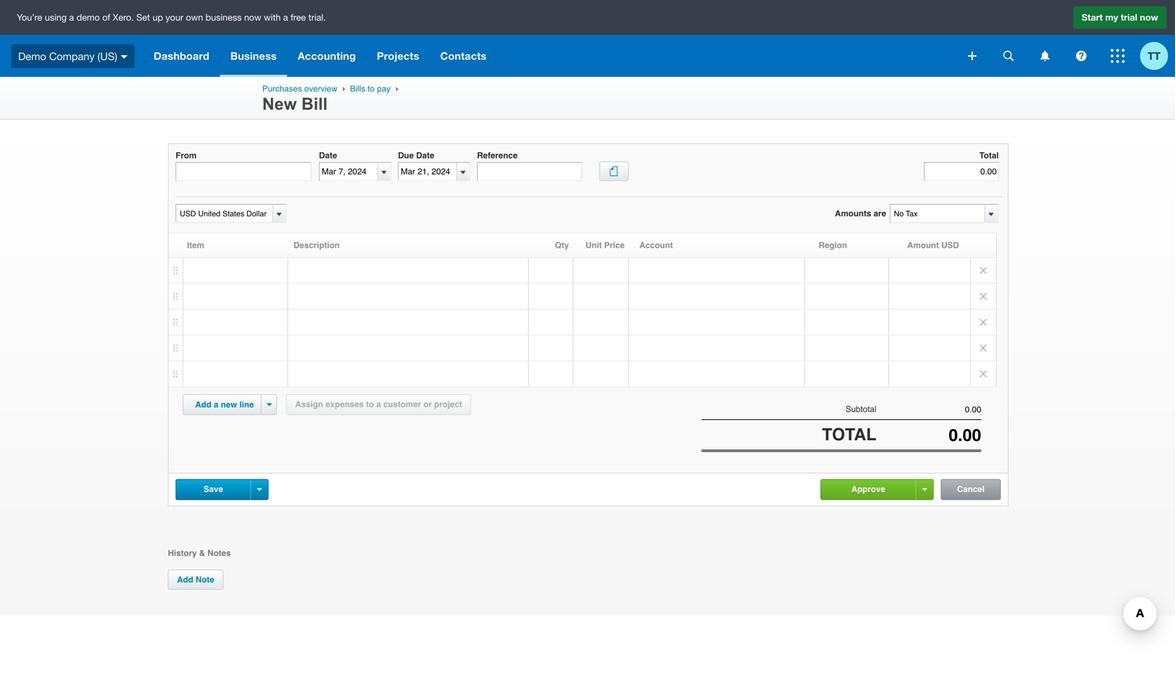 Task type: locate. For each thing, give the bounding box(es) containing it.
description
[[294, 241, 340, 250]]

None text field
[[176, 205, 271, 222], [876, 426, 981, 445], [176, 205, 271, 222], [876, 426, 981, 445]]

accounting button
[[287, 35, 366, 77]]

a left customer
[[376, 400, 381, 410]]

projects
[[377, 50, 419, 62]]

bills
[[350, 84, 365, 94]]

amount
[[907, 241, 939, 250]]

1 vertical spatial add
[[177, 575, 193, 585]]

a left new
[[214, 400, 218, 410]]

cancel button
[[942, 480, 1000, 500]]

date
[[319, 151, 337, 161], [416, 151, 434, 161]]

4 delete line item image from the top
[[971, 362, 996, 387]]

business
[[206, 12, 242, 23]]

1 horizontal spatial ›
[[395, 84, 398, 93]]

a left free on the left of page
[[283, 12, 288, 23]]

total
[[979, 151, 999, 161]]

svg image
[[1041, 51, 1050, 61], [1076, 51, 1087, 61], [968, 52, 977, 60], [121, 55, 128, 59]]

to inside assign expenses to a customer or project link
[[366, 400, 374, 410]]

add inside add note link
[[177, 575, 193, 585]]

date up due date text field
[[416, 151, 434, 161]]

3 delete line item image from the top
[[971, 336, 996, 361]]

more approve options... image
[[922, 489, 927, 491]]

are
[[874, 209, 886, 219]]

delete line item image
[[971, 258, 996, 283], [971, 310, 996, 335], [971, 336, 996, 361], [971, 362, 996, 387]]

1 horizontal spatial date
[[416, 151, 434, 161]]

0 horizontal spatial svg image
[[1003, 51, 1014, 61]]

dashboard link
[[143, 35, 220, 77]]

tt
[[1148, 50, 1161, 62]]

› left bills on the top left
[[342, 84, 345, 93]]

contacts
[[440, 50, 487, 62]]

now
[[244, 12, 261, 23], [1140, 12, 1158, 23]]

with
[[264, 12, 281, 23]]

new
[[221, 400, 237, 410]]

add inside add a new line link
[[195, 400, 211, 410]]

1 now from the left
[[244, 12, 261, 23]]

add for add note
[[177, 575, 193, 585]]

bill
[[301, 95, 328, 113]]

due date
[[398, 151, 434, 161]]

account
[[639, 241, 673, 250]]

item
[[187, 241, 204, 250]]

purchases overview › bills to pay › new bill
[[262, 84, 401, 113]]

add
[[195, 400, 211, 410], [177, 575, 193, 585]]

xero.
[[113, 12, 134, 23]]

assign expenses to a customer or project
[[295, 400, 462, 410]]

purchases overview link
[[262, 84, 337, 94]]

of
[[102, 12, 110, 23]]

using
[[45, 12, 67, 23]]

note
[[196, 575, 214, 585]]

more add line options... image
[[267, 404, 272, 406]]

approve
[[851, 485, 885, 495]]

to inside purchases overview › bills to pay › new bill
[[368, 84, 375, 94]]

accounting
[[298, 50, 356, 62]]

my
[[1105, 12, 1118, 23]]

free
[[291, 12, 306, 23]]

add left new
[[195, 400, 211, 410]]

1 vertical spatial to
[[366, 400, 374, 410]]

start my trial now
[[1082, 12, 1158, 23]]

save
[[204, 485, 223, 495]]

0 horizontal spatial add
[[177, 575, 193, 585]]

due
[[398, 151, 414, 161]]

add note link
[[168, 570, 223, 590]]

Due Date text field
[[399, 163, 457, 181]]

project
[[434, 400, 462, 410]]

add a new line link
[[187, 395, 262, 415]]

svg image
[[1111, 49, 1125, 63], [1003, 51, 1014, 61]]

›
[[342, 84, 345, 93], [395, 84, 398, 93]]

assign
[[295, 400, 323, 410]]

a
[[69, 12, 74, 23], [283, 12, 288, 23], [376, 400, 381, 410], [214, 400, 218, 410]]

banner
[[0, 0, 1175, 77]]

None text field
[[176, 162, 311, 181], [890, 205, 984, 222], [876, 405, 981, 415], [176, 162, 311, 181], [890, 205, 984, 222], [876, 405, 981, 415]]

1 horizontal spatial add
[[195, 400, 211, 410]]

0 horizontal spatial now
[[244, 12, 261, 23]]

to left pay
[[368, 84, 375, 94]]

history & notes
[[168, 549, 231, 559]]

unit price
[[586, 241, 625, 250]]

customer
[[383, 400, 421, 410]]

set
[[136, 12, 150, 23]]

total
[[822, 425, 876, 445]]

add for add a new line
[[195, 400, 211, 410]]

usd
[[941, 241, 959, 250]]

bills to pay link
[[350, 84, 391, 94]]

add a new line
[[195, 400, 254, 410]]

add left note
[[177, 575, 193, 585]]

now left with
[[244, 12, 261, 23]]

› right pay
[[395, 84, 398, 93]]

own
[[186, 12, 203, 23]]

amounts
[[835, 209, 871, 219]]

&
[[199, 549, 205, 559]]

Total text field
[[924, 162, 999, 181]]

tt button
[[1140, 35, 1175, 77]]

to right expenses
[[366, 400, 374, 410]]

to
[[368, 84, 375, 94], [366, 400, 374, 410]]

2 now from the left
[[1140, 12, 1158, 23]]

0 vertical spatial to
[[368, 84, 375, 94]]

dashboard
[[154, 50, 209, 62]]

0 horizontal spatial ›
[[342, 84, 345, 93]]

demo
[[77, 12, 100, 23]]

pay
[[377, 84, 391, 94]]

amount usd
[[907, 241, 959, 250]]

your
[[166, 12, 183, 23]]

0 vertical spatial add
[[195, 400, 211, 410]]

0 horizontal spatial date
[[319, 151, 337, 161]]

1 horizontal spatial now
[[1140, 12, 1158, 23]]

trial
[[1121, 12, 1138, 23]]

now right trial
[[1140, 12, 1158, 23]]

or
[[423, 400, 432, 410]]

assign expenses to a customer or project link
[[286, 395, 471, 416]]

date up date text field
[[319, 151, 337, 161]]

svg image inside demo company (us) popup button
[[121, 55, 128, 59]]



Task type: describe. For each thing, give the bounding box(es) containing it.
demo company (us)
[[18, 50, 117, 62]]

contacts button
[[430, 35, 497, 77]]

history
[[168, 549, 197, 559]]

approve link
[[821, 480, 916, 499]]

Reference text field
[[477, 162, 582, 181]]

1 › from the left
[[342, 84, 345, 93]]

qty
[[555, 241, 569, 250]]

overview
[[304, 84, 337, 94]]

a right using
[[69, 12, 74, 23]]

you're using a demo of xero. set up your own business now with a free trial.
[[17, 12, 326, 23]]

delete line item image
[[971, 284, 996, 309]]

1 horizontal spatial svg image
[[1111, 49, 1125, 63]]

1 delete line item image from the top
[[971, 258, 996, 283]]

amounts are
[[835, 209, 886, 219]]

projects button
[[366, 35, 430, 77]]

company
[[49, 50, 95, 62]]

2 date from the left
[[416, 151, 434, 161]]

business button
[[220, 35, 287, 77]]

trial.
[[308, 12, 326, 23]]

start
[[1082, 12, 1103, 23]]

banner containing dashboard
[[0, 0, 1175, 77]]

expenses
[[326, 400, 364, 410]]

more save options... image
[[257, 489, 262, 491]]

business
[[230, 50, 277, 62]]

Date text field
[[320, 163, 378, 181]]

unit
[[586, 241, 602, 250]]

subtotal
[[846, 405, 876, 414]]

region
[[819, 241, 847, 250]]

notes
[[208, 549, 231, 559]]

demo
[[18, 50, 46, 62]]

from
[[176, 151, 197, 161]]

2 delete line item image from the top
[[971, 310, 996, 335]]

cancel
[[957, 485, 985, 495]]

reference
[[477, 151, 518, 161]]

2 › from the left
[[395, 84, 398, 93]]

demo company (us) button
[[0, 35, 143, 77]]

1 date from the left
[[319, 151, 337, 161]]

new
[[262, 95, 297, 113]]

(us)
[[97, 50, 117, 62]]

price
[[604, 241, 625, 250]]

up
[[153, 12, 163, 23]]

line
[[239, 400, 254, 410]]

save link
[[176, 480, 250, 499]]

you're
[[17, 12, 42, 23]]

purchases
[[262, 84, 302, 94]]

add note
[[177, 575, 214, 585]]



Task type: vqa. For each thing, say whether or not it's contained in the screenshot.
Contacts Popup Button
yes



